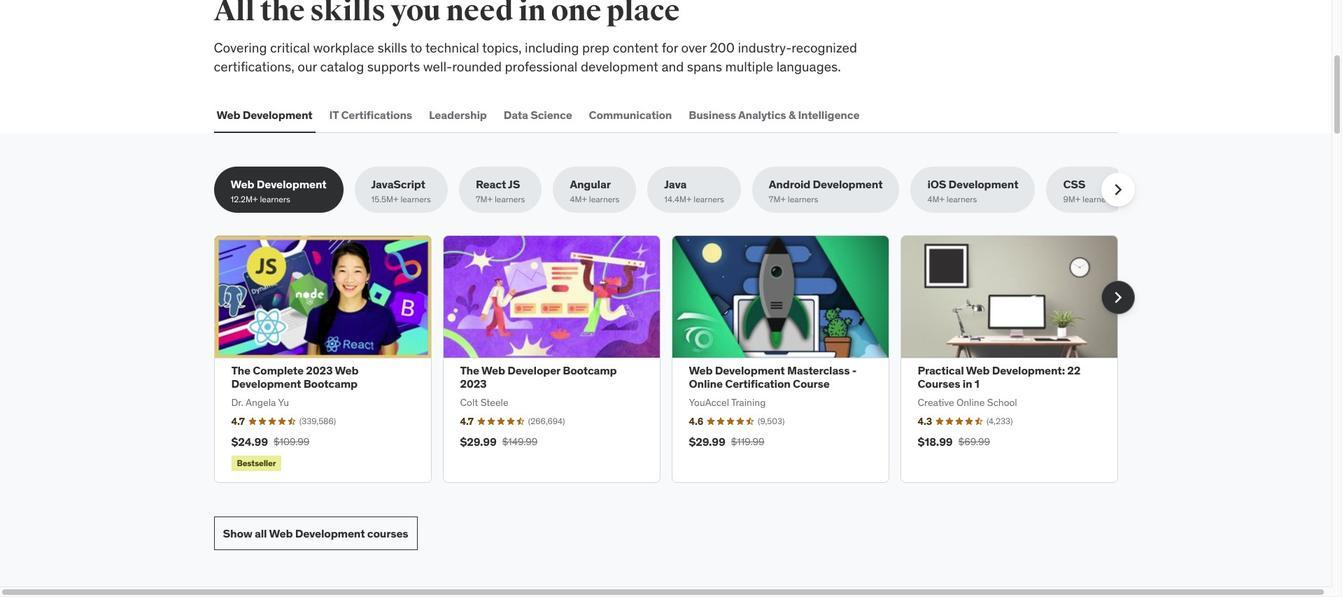 Task type: describe. For each thing, give the bounding box(es) containing it.
the complete 2023 web development bootcamp
[[231, 363, 359, 391]]

development for web development 12.2m+ learners
[[257, 177, 327, 191]]

certification
[[726, 377, 791, 391]]

masterclass
[[788, 363, 850, 377]]

science
[[531, 108, 572, 122]]

react
[[476, 177, 506, 191]]

web inside the web development masterclass - online certification course
[[689, 363, 713, 377]]

java
[[665, 177, 687, 191]]

web development masterclass - online certification course
[[689, 363, 857, 391]]

professional
[[505, 58, 578, 75]]

online
[[689, 377, 723, 391]]

learners inside ios development 4m+ learners
[[947, 194, 978, 205]]

2023 inside the complete 2023 web development bootcamp
[[306, 363, 333, 377]]

bootcamp inside the web developer bootcamp 2023
[[563, 363, 617, 377]]

web inside the complete 2023 web development bootcamp
[[335, 363, 359, 377]]

js
[[508, 177, 520, 191]]

business analytics & intelligence button
[[686, 98, 863, 132]]

leadership
[[429, 108, 487, 122]]

leadership button
[[426, 98, 490, 132]]

2023 inside the web developer bootcamp 2023
[[460, 377, 487, 391]]

web development masterclass - online certification course link
[[689, 363, 857, 391]]

development inside show all web development courses link
[[295, 526, 365, 540]]

business analytics & intelligence
[[689, 108, 860, 122]]

data science
[[504, 108, 572, 122]]

skills
[[378, 39, 407, 56]]

show all web development courses link
[[214, 517, 418, 550]]

carousel element
[[214, 235, 1135, 483]]

angular
[[570, 177, 611, 191]]

12.2m+
[[231, 194, 258, 205]]

recognized
[[792, 39, 858, 56]]

react js 7m+ learners
[[476, 177, 525, 205]]

technical
[[425, 39, 479, 56]]

next image for the topic filters "element"
[[1107, 179, 1130, 201]]

android
[[769, 177, 811, 191]]

7m+ for react js
[[476, 194, 493, 205]]

15.5m+
[[371, 194, 399, 205]]

development
[[581, 58, 659, 75]]

9m+
[[1064, 194, 1081, 205]]

communication button
[[586, 98, 675, 132]]

-
[[853, 363, 857, 377]]

show all web development courses
[[223, 526, 409, 540]]

learners inside react js 7m+ learners
[[495, 194, 525, 205]]

and
[[662, 58, 684, 75]]

well-
[[423, 58, 452, 75]]

development for android development 7m+ learners
[[813, 177, 883, 191]]

multiple
[[726, 58, 774, 75]]

our
[[298, 58, 317, 75]]

learners inside web development 12.2m+ learners
[[260, 194, 290, 205]]

learners inside angular 4m+ learners
[[589, 194, 620, 205]]

data science button
[[501, 98, 575, 132]]

data
[[504, 108, 528, 122]]

including
[[525, 39, 579, 56]]

over
[[682, 39, 707, 56]]

angular 4m+ learners
[[570, 177, 620, 205]]

javascript
[[371, 177, 426, 191]]

courses
[[367, 526, 409, 540]]

courses
[[918, 377, 961, 391]]

covering critical workplace skills to technical topics, including prep content for over 200 industry-recognized certifications, our catalog supports well-rounded professional development and spans multiple languages.
[[214, 39, 858, 75]]

web inside practical web development: 22 courses in 1
[[967, 363, 990, 377]]

4m+ inside ios development 4m+ learners
[[928, 194, 945, 205]]

javascript 15.5m+ learners
[[371, 177, 431, 205]]

business
[[689, 108, 736, 122]]

learners inside javascript 15.5m+ learners
[[401, 194, 431, 205]]

web development 12.2m+ learners
[[231, 177, 327, 205]]

it
[[329, 108, 339, 122]]



Task type: vqa. For each thing, say whether or not it's contained in the screenshot.
multiple on the right top of the page
yes



Task type: locate. For each thing, give the bounding box(es) containing it.
all
[[255, 526, 267, 540]]

the
[[231, 363, 251, 377], [460, 363, 480, 377]]

7m+
[[476, 194, 493, 205], [769, 194, 786, 205]]

topics,
[[482, 39, 522, 56]]

1 learners from the left
[[260, 194, 290, 205]]

development
[[243, 108, 313, 122], [257, 177, 327, 191], [813, 177, 883, 191], [949, 177, 1019, 191], [715, 363, 785, 377], [231, 377, 301, 391], [295, 526, 365, 540]]

5 learners from the left
[[694, 194, 724, 205]]

next image
[[1107, 179, 1130, 201], [1107, 286, 1130, 309]]

in
[[963, 377, 973, 391]]

practical web development: 22 courses in 1 link
[[918, 363, 1081, 391]]

critical
[[270, 39, 310, 56]]

development for ios development 4m+ learners
[[949, 177, 1019, 191]]

1
[[975, 377, 980, 391]]

1 vertical spatial next image
[[1107, 286, 1130, 309]]

bootcamp inside the complete 2023 web development bootcamp
[[304, 377, 358, 391]]

prep
[[583, 39, 610, 56]]

learners inside android development 7m+ learners
[[788, 194, 819, 205]]

0 horizontal spatial the
[[231, 363, 251, 377]]

languages.
[[777, 58, 841, 75]]

analytics
[[739, 108, 787, 122]]

6 learners from the left
[[788, 194, 819, 205]]

0 horizontal spatial bootcamp
[[304, 377, 358, 391]]

2 7m+ from the left
[[769, 194, 786, 205]]

covering
[[214, 39, 267, 56]]

4m+ down ios
[[928, 194, 945, 205]]

show
[[223, 526, 252, 540]]

web
[[217, 108, 240, 122], [231, 177, 254, 191], [335, 363, 359, 377], [482, 363, 505, 377], [689, 363, 713, 377], [967, 363, 990, 377], [269, 526, 293, 540]]

the left developer
[[460, 363, 480, 377]]

4 learners from the left
[[589, 194, 620, 205]]

the complete 2023 web development bootcamp link
[[231, 363, 359, 391]]

development for web development
[[243, 108, 313, 122]]

4m+
[[570, 194, 587, 205], [928, 194, 945, 205]]

4m+ down angular
[[570, 194, 587, 205]]

0 vertical spatial next image
[[1107, 179, 1130, 201]]

4m+ inside angular 4m+ learners
[[570, 194, 587, 205]]

android development 7m+ learners
[[769, 177, 883, 205]]

7m+ inside android development 7m+ learners
[[769, 194, 786, 205]]

1 horizontal spatial 2023
[[460, 377, 487, 391]]

web left certification
[[689, 363, 713, 377]]

7m+ down android
[[769, 194, 786, 205]]

1 the from the left
[[231, 363, 251, 377]]

java 14.4m+ learners
[[665, 177, 724, 205]]

learners
[[260, 194, 290, 205], [401, 194, 431, 205], [495, 194, 525, 205], [589, 194, 620, 205], [694, 194, 724, 205], [788, 194, 819, 205], [947, 194, 978, 205], [1083, 194, 1114, 205]]

2023
[[306, 363, 333, 377], [460, 377, 487, 391]]

web development button
[[214, 98, 315, 132]]

ios
[[928, 177, 947, 191]]

the web developer bootcamp 2023
[[460, 363, 617, 391]]

web up the 12.2m+ in the left top of the page
[[231, 177, 254, 191]]

22
[[1068, 363, 1081, 377]]

catalog
[[320, 58, 364, 75]]

course
[[793, 377, 830, 391]]

next image inside the topic filters "element"
[[1107, 179, 1130, 201]]

web inside button
[[217, 108, 240, 122]]

2 learners from the left
[[401, 194, 431, 205]]

the for 2023
[[460, 363, 480, 377]]

7 learners from the left
[[947, 194, 978, 205]]

0 horizontal spatial 7m+
[[476, 194, 493, 205]]

2 4m+ from the left
[[928, 194, 945, 205]]

topic filters element
[[214, 167, 1135, 213]]

developer
[[508, 363, 561, 377]]

2023 right complete at bottom left
[[306, 363, 333, 377]]

2 next image from the top
[[1107, 286, 1130, 309]]

web inside web development 12.2m+ learners
[[231, 177, 254, 191]]

the left complete at bottom left
[[231, 363, 251, 377]]

it certifications
[[329, 108, 412, 122]]

development inside ios development 4m+ learners
[[949, 177, 1019, 191]]

1 horizontal spatial bootcamp
[[563, 363, 617, 377]]

1 horizontal spatial the
[[460, 363, 480, 377]]

web right practical
[[967, 363, 990, 377]]

8 learners from the left
[[1083, 194, 1114, 205]]

the inside the complete 2023 web development bootcamp
[[231, 363, 251, 377]]

development inside web development 12.2m+ learners
[[257, 177, 327, 191]]

next image for carousel element
[[1107, 286, 1130, 309]]

spans
[[687, 58, 722, 75]]

complete
[[253, 363, 304, 377]]

0 horizontal spatial 4m+
[[570, 194, 587, 205]]

css
[[1064, 177, 1086, 191]]

certifications,
[[214, 58, 295, 75]]

14.4m+
[[665, 194, 692, 205]]

development inside android development 7m+ learners
[[813, 177, 883, 191]]

practical
[[918, 363, 964, 377]]

workplace
[[313, 39, 374, 56]]

content
[[613, 39, 659, 56]]

the inside the web developer bootcamp 2023
[[460, 363, 480, 377]]

1 horizontal spatial 7m+
[[769, 194, 786, 205]]

web inside the web developer bootcamp 2023
[[482, 363, 505, 377]]

it certifications button
[[327, 98, 415, 132]]

the web developer bootcamp 2023 link
[[460, 363, 617, 391]]

communication
[[589, 108, 672, 122]]

learners inside java 14.4m+ learners
[[694, 194, 724, 205]]

supports
[[367, 58, 420, 75]]

next image inside carousel element
[[1107, 286, 1130, 309]]

ios development 4m+ learners
[[928, 177, 1019, 205]]

certifications
[[341, 108, 412, 122]]

development inside the web development button
[[243, 108, 313, 122]]

for
[[662, 39, 678, 56]]

development:
[[993, 363, 1066, 377]]

2023 left developer
[[460, 377, 487, 391]]

200
[[710, 39, 735, 56]]

web left developer
[[482, 363, 505, 377]]

1 4m+ from the left
[[570, 194, 587, 205]]

to
[[410, 39, 422, 56]]

web right complete at bottom left
[[335, 363, 359, 377]]

web right all
[[269, 526, 293, 540]]

development for web development masterclass - online certification course
[[715, 363, 785, 377]]

7m+ for android development
[[769, 194, 786, 205]]

3 learners from the left
[[495, 194, 525, 205]]

7m+ inside react js 7m+ learners
[[476, 194, 493, 205]]

intelligence
[[798, 108, 860, 122]]

learners inside css 9m+ learners
[[1083, 194, 1114, 205]]

1 horizontal spatial 4m+
[[928, 194, 945, 205]]

0 horizontal spatial 2023
[[306, 363, 333, 377]]

development inside the web development masterclass - online certification course
[[715, 363, 785, 377]]

the for development
[[231, 363, 251, 377]]

2 the from the left
[[460, 363, 480, 377]]

practical web development: 22 courses in 1
[[918, 363, 1081, 391]]

css 9m+ learners
[[1064, 177, 1114, 205]]

development inside the complete 2023 web development bootcamp
[[231, 377, 301, 391]]

industry-
[[738, 39, 792, 56]]

bootcamp
[[563, 363, 617, 377], [304, 377, 358, 391]]

1 next image from the top
[[1107, 179, 1130, 201]]

web development
[[217, 108, 313, 122]]

1 7m+ from the left
[[476, 194, 493, 205]]

7m+ down react on the left of page
[[476, 194, 493, 205]]

rounded
[[452, 58, 502, 75]]

&
[[789, 108, 796, 122]]

web down certifications,
[[217, 108, 240, 122]]



